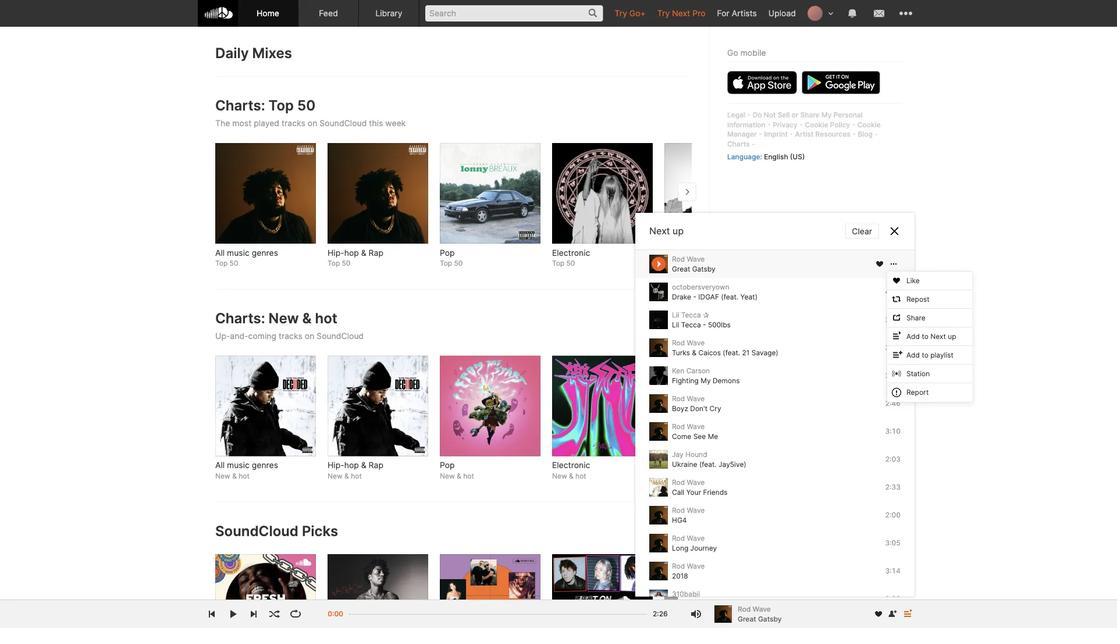 Task type: locate. For each thing, give the bounding box(es) containing it.
1 hop from the top
[[344, 248, 359, 258]]

1 add from the top
[[907, 332, 920, 341]]

wave down the your
[[687, 507, 705, 515]]

1 horizontal spatial cookie
[[858, 120, 881, 129]]

add down share popup button
[[907, 332, 920, 341]]

0 vertical spatial music
[[227, 248, 250, 258]]

- inside "lil tecca ✰ lil tecca - 500lbs"
[[703, 321, 706, 329]]

0 horizontal spatial try
[[615, 8, 627, 18]]

gatsby down the 310babii 2:03
[[758, 615, 782, 624]]

legal ⁃
[[728, 111, 753, 119]]

try for try next pro
[[658, 8, 670, 18]]

daily mixes
[[215, 45, 292, 62]]

1 vertical spatial hip-
[[328, 461, 344, 471]]

come see me element
[[650, 423, 668, 441]]

0 horizontal spatial share
[[801, 111, 820, 119]]

to for next
[[922, 332, 929, 341]]

charts: inside "charts: top 50 the most played tracks on soundcloud this week"
[[215, 97, 265, 114]]

0 vertical spatial lil
[[672, 311, 680, 319]]

charts link
[[728, 140, 750, 148]]

0 vertical spatial great gatsby link
[[672, 265, 716, 273]]

rod wave link up hg4
[[672, 506, 705, 516]]

up up playlist at the right of page
[[948, 332, 957, 341]]

1 try from the left
[[615, 8, 627, 18]]

0 vertical spatial on
[[308, 118, 317, 128]]

top 50: pop element
[[440, 143, 541, 244]]

1 vertical spatial (feat.
[[723, 349, 741, 357]]

2 hop from the top
[[344, 461, 359, 471]]

rod inside the rod wave long journey
[[672, 534, 685, 543]]

to inside button
[[922, 351, 929, 359]]

genres inside all music genres top 50
[[252, 248, 278, 258]]

2 electronic from the top
[[552, 461, 590, 471]]

2 vertical spatial (feat.
[[700, 460, 717, 469]]

tecca down lil tecca ✰ link
[[682, 321, 701, 329]]

1 vertical spatial -
[[703, 321, 706, 329]]

do not sell or share my personal information
[[728, 111, 863, 129]]

wave inside rod wave 2018
[[687, 562, 705, 571]]

all music genres link
[[215, 247, 316, 259], [215, 460, 316, 472]]

library
[[376, 8, 403, 18]]

1 vertical spatial great gatsby element
[[715, 606, 732, 623]]

drake - idgaf (feat. yeat) link
[[672, 293, 758, 301]]

1 hip-hop & rap link from the top
[[328, 247, 428, 259]]

1 vertical spatial genres
[[252, 461, 278, 471]]

friends
[[704, 488, 728, 497]]

to inside button
[[922, 332, 929, 341]]

idgaf
[[699, 293, 719, 301]]

rod up boyz
[[672, 395, 685, 403]]

1 vertical spatial hip-hop & rap link
[[328, 460, 428, 472]]

electronic for charts: top 50
[[552, 248, 590, 258]]

1 electronic from the top
[[552, 248, 590, 258]]

hip- for charts: new & hot
[[328, 461, 344, 471]]

top inside global beats top 50
[[665, 259, 677, 268]]

1 pop link from the top
[[440, 247, 541, 259]]

0 vertical spatial rap
[[369, 248, 384, 258]]

rap
[[369, 248, 384, 258], [369, 461, 384, 471]]

all inside all music genres new & hot
[[215, 461, 225, 471]]

wave up long journey link
[[687, 534, 705, 543]]

1 vertical spatial lil
[[672, 321, 680, 329]]

blog link
[[858, 130, 873, 139]]

0 horizontal spatial rod wave great gatsby
[[672, 255, 716, 273]]

1 vertical spatial up
[[948, 332, 957, 341]]

top
[[269, 97, 294, 114], [215, 259, 228, 268], [328, 259, 340, 268], [440, 259, 452, 268], [552, 259, 565, 268], [665, 259, 677, 268]]

2 genres from the top
[[252, 461, 278, 471]]

on right coming
[[305, 331, 315, 341]]

1 rap from the top
[[369, 248, 384, 258]]

rod inside rod wave 2018
[[672, 562, 685, 571]]

great gatsby link down the 310babii 2:03
[[738, 614, 782, 625]]

1 vertical spatial my
[[701, 377, 711, 385]]

1 pop from the top
[[440, 248, 455, 258]]

progress bar
[[349, 609, 647, 628]]

- down octobersveryown link
[[694, 293, 697, 301]]

rod up long
[[672, 534, 685, 543]]

hot inside the hip-hop & rap new & hot
[[351, 472, 362, 481]]

ascending: rising us artists element
[[665, 555, 765, 629]]

tracks right played
[[282, 118, 306, 128]]

great gatsby link
[[672, 265, 716, 273], [738, 614, 782, 625]]

0 vertical spatial hip-hop & rap link
[[328, 247, 428, 259]]

1 horizontal spatial next
[[672, 8, 691, 18]]

2 horizontal spatial next
[[931, 332, 946, 341]]

rod wave link for call your friends
[[672, 478, 705, 488]]

1 horizontal spatial great
[[738, 615, 757, 624]]

0 vertical spatial my
[[822, 111, 832, 119]]

2 try from the left
[[658, 8, 670, 18]]

hip- inside the hip-hop & rap new & hot
[[328, 461, 344, 471]]

new & hot: r&b & soul element
[[665, 356, 765, 457]]

0 vertical spatial great
[[672, 265, 691, 273]]

rod wave turks & caicos (feat. 21 savage)
[[672, 339, 779, 357]]

rod for turks & caicos (feat. 21 savage)
[[672, 339, 685, 347]]

hot inside r&b & soul new & hot
[[688, 472, 699, 481]]

fresh pressed tracks element
[[215, 555, 316, 629]]

wave up the come see me link
[[687, 423, 705, 431]]

1 vertical spatial charts:
[[215, 310, 265, 327]]

boyz don't cry link
[[672, 405, 722, 413]]

0:00
[[328, 610, 343, 619]]

2:03 inside the 310babii 2:03
[[886, 595, 901, 604]]

wave for hg4
[[687, 507, 705, 515]]

& inside "electronic new & hot"
[[569, 472, 574, 481]]

2 add from the top
[[907, 351, 920, 359]]

0 vertical spatial to
[[922, 332, 929, 341]]

1 horizontal spatial share
[[907, 314, 926, 322]]

tecca
[[682, 311, 701, 319], [682, 321, 701, 329]]

0 vertical spatial electronic
[[552, 248, 590, 258]]

soundcloud inside "charts: top 50 the most played tracks on soundcloud this week"
[[320, 118, 367, 128]]

great gatsby element
[[650, 255, 668, 274], [715, 606, 732, 623]]

like button
[[888, 272, 973, 290]]

cookie up artist resources link
[[805, 120, 829, 129]]

1 vertical spatial electronic link
[[552, 460, 653, 472]]

0 vertical spatial tecca
[[682, 311, 701, 319]]

top 50: all music genres element
[[215, 143, 316, 244]]

rod inside 'rod wave boyz don't cry'
[[672, 395, 685, 403]]

0 vertical spatial 2:03
[[886, 455, 901, 464]]

wave up caicos
[[687, 339, 705, 347]]

hop inside hip-hop & rap top 50
[[344, 248, 359, 258]]

rod up hg4 link
[[672, 507, 685, 515]]

2 electronic link from the top
[[552, 460, 653, 472]]

dismiss image
[[891, 49, 899, 57]]

soundcloud picks
[[215, 523, 338, 540]]

2:03 down 3:10
[[886, 455, 901, 464]]

top inside pop top 50
[[440, 259, 452, 268]]

hip- inside hip-hop & rap top 50
[[328, 248, 344, 258]]

1 all from the top
[[215, 248, 225, 258]]

0 horizontal spatial my
[[701, 377, 711, 385]]

0 horizontal spatial cookie
[[805, 120, 829, 129]]

next up playlist at the right of page
[[931, 332, 946, 341]]

tracks inside charts: new & hot up-and-coming tracks on soundcloud
[[279, 331, 303, 341]]

2 music from the top
[[227, 461, 250, 471]]

rod wave link for hg4
[[672, 506, 705, 516]]

lil tecca ✰ link
[[672, 310, 710, 320]]

2:26
[[653, 610, 668, 619]]

electronic link for charts: new & hot
[[552, 460, 653, 472]]

wave
[[687, 255, 705, 264], [687, 339, 705, 347], [687, 395, 705, 403], [687, 423, 705, 431], [687, 479, 705, 487], [687, 507, 705, 515], [687, 534, 705, 543], [687, 562, 705, 571], [753, 605, 771, 614]]

rap for charts: top 50
[[369, 248, 384, 258]]

tecca up lil tecca - 500lbs link
[[682, 311, 701, 319]]

2 charts: from the top
[[215, 310, 265, 327]]

share up ⁃ privacy ⁃ cookie policy ⁃
[[801, 111, 820, 119]]

try inside 'link'
[[615, 8, 627, 18]]

rod left beats
[[672, 255, 685, 264]]

wave down the 310babii 2:03
[[753, 605, 771, 614]]

✰
[[703, 311, 710, 319]]

2 all music genres link from the top
[[215, 460, 316, 472]]

go+
[[630, 8, 646, 18]]

3:10
[[886, 428, 901, 436]]

my up the cookie policy link
[[822, 111, 832, 119]]

0 horizontal spatial -
[[694, 293, 697, 301]]

my
[[822, 111, 832, 119], [701, 377, 711, 385]]

try
[[615, 8, 627, 18], [658, 8, 670, 18]]

wave inside rod wave turks & caicos (feat. 21 savage)
[[687, 339, 705, 347]]

rod wave link up 2018 link
[[672, 562, 705, 572]]

genres inside all music genres new & hot
[[252, 461, 278, 471]]

music for charts: top 50
[[227, 248, 250, 258]]

2 pop link from the top
[[440, 460, 541, 472]]

music inside all music genres new & hot
[[227, 461, 250, 471]]

0 vertical spatial great gatsby element
[[650, 255, 668, 274]]

hop for charts: new & hot
[[344, 461, 359, 471]]

all inside all music genres top 50
[[215, 248, 225, 258]]

&
[[361, 248, 367, 258], [302, 310, 312, 327], [692, 349, 697, 357], [361, 461, 367, 471], [683, 461, 688, 471], [232, 472, 237, 481], [345, 472, 349, 481], [457, 472, 461, 481], [569, 472, 574, 481], [682, 472, 686, 481]]

tracks right coming
[[279, 331, 303, 341]]

gatsby for the left great gatsby link
[[693, 265, 716, 273]]

1 horizontal spatial my
[[822, 111, 832, 119]]

1 vertical spatial all music genres link
[[215, 460, 316, 472]]

1 vertical spatial gatsby
[[758, 615, 782, 624]]

1 vertical spatial share
[[907, 314, 926, 322]]

new inside "electronic new & hot"
[[552, 472, 567, 481]]

1 horizontal spatial rod wave great gatsby
[[738, 605, 782, 624]]

- down ✰
[[703, 321, 706, 329]]

r&b
[[665, 461, 680, 471]]

artist resources link
[[795, 130, 851, 139]]

come
[[672, 432, 692, 441]]

1 vertical spatial great
[[738, 615, 757, 624]]

rod wave link up turks
[[672, 338, 705, 348]]

0 vertical spatial charts:
[[215, 97, 265, 114]]

2 rap from the top
[[369, 461, 384, 471]]

upload
[[769, 8, 796, 18]]

share down the repost
[[907, 314, 926, 322]]

0 vertical spatial share
[[801, 111, 820, 119]]

0 vertical spatial up
[[673, 226, 684, 237]]

try left go+
[[615, 8, 627, 18]]

wave inside rod wave call your friends
[[687, 479, 705, 487]]

1 genres from the top
[[252, 248, 278, 258]]

2 pop from the top
[[440, 461, 455, 471]]

None search field
[[420, 0, 609, 26]]

english
[[764, 153, 789, 161]]

2:27
[[886, 316, 901, 324]]

next up global
[[650, 226, 670, 237]]

& inside pop new & hot
[[457, 472, 461, 481]]

rod wave link up boyz don't cry link
[[672, 394, 705, 404]]

charts: inside charts: new & hot up-and-coming tracks on soundcloud
[[215, 310, 265, 327]]

rod inside rod wave call your friends
[[672, 479, 685, 487]]

gatsby down beats
[[693, 265, 716, 273]]

2 2:03 from the top
[[886, 595, 901, 604]]

2:03
[[886, 455, 901, 464], [886, 595, 901, 604]]

hot
[[315, 310, 338, 327], [239, 472, 250, 481], [351, 472, 362, 481], [463, 472, 474, 481], [576, 472, 587, 481], [688, 472, 699, 481]]

music inside all music genres top 50
[[227, 248, 250, 258]]

artists
[[732, 8, 757, 18]]

don't
[[691, 405, 708, 413]]

rod down the 310babii 2:03
[[738, 605, 751, 614]]

wave up boyz don't cry link
[[687, 395, 705, 403]]

0 vertical spatial add
[[907, 332, 920, 341]]

manager
[[728, 130, 757, 139]]

1 vertical spatial pop link
[[440, 460, 541, 472]]

1 vertical spatial on
[[305, 331, 315, 341]]

hop inside the hip-hop & rap new & hot
[[344, 461, 359, 471]]

1 vertical spatial rap
[[369, 461, 384, 471]]

hot inside "electronic new & hot"
[[576, 472, 587, 481]]

(feat. left yeat)
[[721, 293, 739, 301]]

hot inside pop new & hot
[[463, 472, 474, 481]]

rod for long journey
[[672, 534, 685, 543]]

wave inside rod wave come see me
[[687, 423, 705, 431]]

cookie
[[805, 120, 829, 129], [858, 120, 881, 129]]

2:33
[[886, 483, 901, 492]]

pop
[[440, 248, 455, 258], [440, 461, 455, 471]]

2018
[[672, 572, 688, 581]]

rod inside rod wave turks & caicos (feat. 21 savage)
[[672, 339, 685, 347]]

great down global
[[672, 265, 691, 273]]

tracks of the week element
[[440, 555, 541, 629]]

0 vertical spatial next
[[672, 8, 691, 18]]

0 horizontal spatial next
[[650, 226, 670, 237]]

0 vertical spatial hip-
[[328, 248, 344, 258]]

0 vertical spatial pop
[[440, 248, 455, 258]]

0 vertical spatial tracks
[[282, 118, 306, 128]]

next up image
[[901, 608, 915, 622]]

0 vertical spatial hop
[[344, 248, 359, 258]]

2 lil from the top
[[672, 321, 680, 329]]

1 vertical spatial 2:03
[[886, 595, 901, 604]]

on inside "charts: top 50 the most played tracks on soundcloud this week"
[[308, 118, 317, 128]]

wave up the your
[[687, 479, 705, 487]]

1 hip- from the top
[[328, 248, 344, 258]]

to down share popup button
[[922, 332, 929, 341]]

rod wave 2018
[[672, 562, 705, 581]]

2 cookie from the left
[[858, 120, 881, 129]]

1 music from the top
[[227, 248, 250, 258]]

rap inside hip-hop & rap top 50
[[369, 248, 384, 258]]

1 vertical spatial next
[[650, 226, 670, 237]]

0 vertical spatial all
[[215, 248, 225, 258]]

lil tecca - 500lbs element
[[650, 311, 668, 329]]

1 vertical spatial hop
[[344, 461, 359, 471]]

add up station
[[907, 351, 920, 359]]

0 vertical spatial all music genres link
[[215, 247, 316, 259]]

2 tecca from the top
[[682, 321, 701, 329]]

charts:
[[215, 97, 265, 114], [215, 310, 265, 327]]

rod up turks
[[672, 339, 685, 347]]

wave up "octobersveryown"
[[687, 255, 705, 264]]

rod wave link for 2018
[[672, 562, 705, 572]]

genres for the
[[252, 248, 278, 258]]

r&b & soul new & hot
[[665, 461, 707, 481]]

1 horizontal spatial up
[[948, 332, 957, 341]]

tracks inside "charts: top 50 the most played tracks on soundcloud this week"
[[282, 118, 306, 128]]

try go+
[[615, 8, 646, 18]]

21
[[742, 349, 750, 357]]

rod wave great gatsby down the 310babii 2:03
[[738, 605, 782, 624]]

2 hip-hop & rap link from the top
[[328, 460, 428, 472]]

go
[[728, 48, 739, 58]]

rod wave boyz don't cry
[[672, 395, 722, 413]]

up up global
[[673, 226, 684, 237]]

cookie up blog 'link' on the top
[[858, 120, 881, 129]]

charts: up most
[[215, 97, 265, 114]]

pop inside pop top 50
[[440, 248, 455, 258]]

add inside button
[[907, 332, 920, 341]]

rod wave link up long journey link
[[672, 534, 705, 544]]

rod wave link for turks & caicos (feat. 21 savage)
[[672, 338, 705, 348]]

hg4 element
[[650, 506, 668, 525]]

1 vertical spatial add
[[907, 351, 920, 359]]

soundcloud
[[320, 118, 367, 128], [317, 331, 364, 341], [215, 523, 299, 540]]

1 vertical spatial tecca
[[682, 321, 701, 329]]

soundcloud inside charts: new & hot up-and-coming tracks on soundcloud
[[317, 331, 364, 341]]

pop inside pop new & hot
[[440, 461, 455, 471]]

3:05
[[886, 539, 901, 548]]

lil tecca ✰ lil tecca - 500lbs
[[672, 311, 731, 329]]

drake - idgaf (feat. yeat) element
[[650, 283, 668, 302]]

rod up come
[[672, 423, 685, 431]]

next inside button
[[931, 332, 946, 341]]

0 vertical spatial genres
[[252, 248, 278, 258]]

ken carson fighting my demons
[[672, 367, 740, 385]]

charts: for charts: top 50
[[215, 97, 265, 114]]

2:30
[[886, 372, 901, 380]]

wave inside the rod wave long journey
[[687, 534, 705, 543]]

0 vertical spatial (feat.
[[721, 293, 739, 301]]

cookie inside cookie manager
[[858, 120, 881, 129]]

new & hot: electronic element
[[552, 356, 653, 457]]

my down carson
[[701, 377, 711, 385]]

wave down long journey link
[[687, 562, 705, 571]]

3:23
[[886, 344, 901, 352]]

wave for boyz don't cry
[[687, 395, 705, 403]]

turks
[[672, 349, 690, 357]]

rap inside the hip-hop & rap new & hot
[[369, 461, 384, 471]]

2 to from the top
[[922, 351, 929, 359]]

0 vertical spatial soundcloud
[[320, 118, 367, 128]]

50 inside all music genres top 50
[[230, 259, 238, 268]]

great down the 310babii 2:03
[[738, 615, 757, 624]]

add to next up button
[[888, 328, 973, 346]]

rod wave great gatsby up "octobersveryown"
[[672, 255, 716, 273]]

rod wave link up "octobersveryown"
[[672, 254, 705, 264]]

all music genres link for the
[[215, 247, 316, 259]]

next left pro
[[672, 8, 691, 18]]

0 vertical spatial gatsby
[[693, 265, 716, 273]]

1 vertical spatial all
[[215, 461, 225, 471]]

1 vertical spatial rod wave great gatsby
[[738, 605, 782, 624]]

1 all music genres link from the top
[[215, 247, 316, 259]]

week
[[386, 118, 406, 128]]

310babii
[[672, 590, 700, 599]]

1 vertical spatial tracks
[[279, 331, 303, 341]]

to left playlist at the right of page
[[922, 351, 929, 359]]

rod up call
[[672, 479, 685, 487]]

hop for charts: top 50
[[344, 248, 359, 258]]

rod inside rod wave come see me
[[672, 423, 685, 431]]

on inside charts: new & hot up-and-coming tracks on soundcloud
[[305, 331, 315, 341]]

& inside rod wave turks & caicos (feat. 21 savage)
[[692, 349, 697, 357]]

hip-hop & rap link for charts: new & hot
[[328, 460, 428, 472]]

wave inside rod wave hg4
[[687, 507, 705, 515]]

1 horizontal spatial -
[[703, 321, 706, 329]]

1 electronic link from the top
[[552, 247, 653, 259]]

1 to from the top
[[922, 332, 929, 341]]

rod up 2018
[[672, 562, 685, 571]]

to for playlist
[[922, 351, 929, 359]]

1 vertical spatial music
[[227, 461, 250, 471]]

& inside hip-hop & rap top 50
[[361, 248, 367, 258]]

(feat. down hound
[[700, 460, 717, 469]]

rod wave link up the your
[[672, 478, 705, 488]]

0 vertical spatial electronic link
[[552, 247, 653, 259]]

try right go+
[[658, 8, 670, 18]]

2 vertical spatial soundcloud
[[215, 523, 299, 540]]

2:46
[[886, 400, 901, 408]]

rod for great gatsby
[[672, 255, 685, 264]]

2:00
[[886, 511, 901, 520]]

great gatsby link down beats
[[672, 265, 716, 273]]

1 vertical spatial pop
[[440, 461, 455, 471]]

rod inside rod wave hg4
[[672, 507, 685, 515]]

electronic for charts: new & hot
[[552, 461, 590, 471]]

report
[[907, 389, 929, 397]]

1 vertical spatial to
[[922, 351, 929, 359]]

2 hip- from the top
[[328, 461, 344, 471]]

pro
[[693, 8, 706, 18]]

0 horizontal spatial great
[[672, 265, 691, 273]]

rod
[[672, 255, 685, 264], [672, 339, 685, 347], [672, 395, 685, 403], [672, 423, 685, 431], [672, 479, 685, 487], [672, 507, 685, 515], [672, 534, 685, 543], [672, 562, 685, 571], [738, 605, 751, 614]]

2 vertical spatial next
[[931, 332, 946, 341]]

1 charts: from the top
[[215, 97, 265, 114]]

next
[[672, 8, 691, 18], [650, 226, 670, 237], [931, 332, 946, 341]]

new inside charts: new & hot up-and-coming tracks on soundcloud
[[269, 310, 299, 327]]

top inside "charts: top 50 the most played tracks on soundcloud this week"
[[269, 97, 294, 114]]

0 vertical spatial -
[[694, 293, 697, 301]]

jay hound ukraine (feat. jay5ive)
[[672, 451, 747, 469]]

share button
[[888, 309, 973, 328]]

global beats top 50
[[665, 248, 713, 268]]

tracks
[[282, 118, 306, 128], [279, 331, 303, 341]]

2 all from the top
[[215, 461, 225, 471]]

great for the left great gatsby link
[[672, 265, 691, 273]]

2:03 up the next up icon
[[886, 595, 901, 604]]

add inside button
[[907, 351, 920, 359]]

resources
[[816, 130, 851, 139]]

0 vertical spatial pop link
[[440, 247, 541, 259]]

top inside all music genres top 50
[[215, 259, 228, 268]]

sell
[[778, 111, 790, 119]]

1 horizontal spatial gatsby
[[758, 615, 782, 624]]

wave inside 'rod wave boyz don't cry'
[[687, 395, 705, 403]]

1 vertical spatial electronic
[[552, 461, 590, 471]]

0 horizontal spatial gatsby
[[693, 265, 716, 273]]

1 vertical spatial soundcloud
[[317, 331, 364, 341]]

hip-hop & rap link
[[328, 247, 428, 259], [328, 460, 428, 472]]

charts: up and-
[[215, 310, 265, 327]]

try for try go+
[[615, 8, 627, 18]]

mixes
[[252, 45, 292, 62]]

rod wave link for great gatsby
[[672, 254, 705, 264]]

1 horizontal spatial great gatsby link
[[738, 614, 782, 625]]

new inside r&b & soul new & hot
[[665, 472, 680, 481]]

all for charts: top 50
[[215, 248, 225, 258]]

1 vertical spatial great gatsby link
[[738, 614, 782, 625]]

(feat. left 21
[[723, 349, 741, 357]]

1 horizontal spatial try
[[658, 8, 670, 18]]

on right played
[[308, 118, 317, 128]]

rod for 2018
[[672, 562, 685, 571]]

rod wave link up come
[[672, 422, 705, 432]]



Task type: describe. For each thing, give the bounding box(es) containing it.
drake
[[672, 293, 692, 301]]

when i was dead element
[[328, 555, 428, 629]]

my inside ken carson fighting my demons
[[701, 377, 711, 385]]

try next pro link
[[652, 0, 712, 26]]

share inside popup button
[[907, 314, 926, 322]]

cookie policy link
[[805, 120, 850, 129]]

clear button
[[846, 224, 880, 239]]

feed
[[319, 8, 338, 18]]

0 vertical spatial rod wave great gatsby
[[672, 255, 716, 273]]

pop for charts: new & hot
[[440, 461, 455, 471]]

played
[[254, 118, 279, 128]]

50 inside electronic top 50
[[567, 259, 575, 268]]

cookie manager
[[728, 120, 881, 139]]

gatsby for rightmost great gatsby link
[[758, 615, 782, 624]]

new inside pop new & hot
[[440, 472, 455, 481]]

2018 element
[[650, 562, 668, 581]]

all music genres link for hot
[[215, 460, 316, 472]]

electronic top 50
[[552, 248, 590, 268]]

all for charts: new & hot
[[215, 461, 225, 471]]

rod for come see me
[[672, 423, 685, 431]]

octobersveryown link
[[672, 282, 730, 292]]

310babii link
[[672, 590, 700, 600]]

this
[[369, 118, 383, 128]]

⁃ imprint ⁃ artist resources ⁃ blog ⁃ charts ⁃ language: english (us)
[[728, 130, 879, 161]]

rod wave long journey
[[672, 534, 717, 553]]

jay5ive)
[[719, 460, 747, 469]]

for artists
[[717, 8, 757, 18]]

station
[[907, 370, 930, 378]]

rod wave link for boyz don't cry
[[672, 394, 705, 404]]

great for rightmost great gatsby link
[[738, 615, 757, 624]]

wave for call your friends
[[687, 479, 705, 487]]

boyz
[[672, 405, 689, 413]]

hip- for charts: top 50
[[328, 248, 344, 258]]

2018 link
[[672, 572, 688, 581]]

global
[[665, 248, 689, 258]]

top 50: electronic element
[[552, 143, 653, 244]]

repost button
[[888, 290, 973, 309]]

all music genres new & hot
[[215, 461, 278, 481]]

demons
[[713, 377, 740, 385]]

50 inside hip-hop & rap top 50
[[342, 259, 351, 268]]

(feat. inside octobersveryown drake - idgaf (feat. yeat)
[[721, 293, 739, 301]]

try next pro
[[658, 8, 706, 18]]

(feat. inside the jay hound ukraine (feat. jay5ive)
[[700, 460, 717, 469]]

come see me link
[[672, 432, 719, 441]]

0 horizontal spatial great gatsby link
[[672, 265, 716, 273]]

(us)
[[790, 153, 805, 161]]

hg4
[[672, 516, 687, 525]]

1 2:03 from the top
[[886, 455, 901, 464]]

ukraine
[[672, 460, 698, 469]]

boyz don't cry element
[[650, 395, 668, 413]]

and-
[[230, 331, 248, 341]]

50 inside global beats top 50
[[679, 259, 688, 268]]

most
[[232, 118, 252, 128]]

savage)
[[752, 349, 779, 357]]

rod for call your friends
[[672, 479, 685, 487]]

pop link for charts: new & hot
[[440, 460, 541, 472]]

ukraine (feat. jay5ive) element
[[650, 451, 668, 469]]

add for add to next up
[[907, 332, 920, 341]]

call your friends element
[[650, 478, 668, 497]]

wave for 2018
[[687, 562, 705, 571]]

(feat. inside rod wave turks & caicos (feat. 21 savage)
[[723, 349, 741, 357]]

rod wave link for come see me
[[672, 422, 705, 432]]

50 inside pop top 50
[[454, 259, 463, 268]]

home
[[257, 8, 279, 18]]

long
[[672, 544, 689, 553]]

top 50: global beats element
[[665, 143, 765, 244]]

add for add to playlist
[[907, 351, 920, 359]]

turks & caicos (feat. 21 savage) link
[[672, 349, 779, 357]]

blog
[[858, 130, 873, 139]]

4:20
[[886, 288, 901, 296]]

legal link
[[728, 111, 746, 119]]

top 50: hip-hop & rap element
[[328, 143, 428, 244]]

like
[[907, 276, 920, 285]]

see
[[694, 432, 706, 441]]

not
[[764, 111, 776, 119]]

clear
[[852, 226, 873, 236]]

global beats link
[[665, 247, 765, 259]]

1 tecca from the top
[[682, 311, 701, 319]]

mobile
[[741, 48, 766, 58]]

yeat)
[[741, 293, 758, 301]]

coming
[[248, 331, 276, 341]]

your
[[687, 488, 702, 497]]

lil tecca - 500lbs link
[[672, 321, 731, 329]]

up inside button
[[948, 332, 957, 341]]

octobersveryown drake - idgaf (feat. yeat)
[[672, 283, 758, 301]]

0 horizontal spatial great gatsby element
[[650, 255, 668, 274]]

hot inside charts: new & hot up-and-coming tracks on soundcloud
[[315, 310, 338, 327]]

hg4 link
[[672, 516, 687, 525]]

ukraine (feat. jay5ive) link
[[672, 460, 747, 469]]

wave for come see me
[[687, 423, 705, 431]]

artist
[[795, 130, 814, 139]]

long journey element
[[650, 534, 668, 553]]

home link
[[238, 0, 299, 27]]

50 inside "charts: top 50 the most played tracks on soundcloud this week"
[[297, 97, 316, 114]]

charts
[[728, 140, 750, 148]]

for artists link
[[712, 0, 763, 26]]

hip-hop & rap link for charts: top 50
[[328, 247, 428, 259]]

new & hot: pop element
[[440, 356, 541, 457]]

add to playlist
[[907, 351, 954, 359]]

genres for hot
[[252, 461, 278, 471]]

turks & caicos (feat. 21 savage) element
[[650, 339, 668, 357]]

⁃ privacy ⁃ cookie policy ⁃
[[766, 120, 858, 129]]

the
[[215, 118, 230, 128]]

rod for hg4
[[672, 507, 685, 515]]

or
[[792, 111, 799, 119]]

for
[[717, 8, 730, 18]]

fighting my demons element
[[650, 367, 668, 385]]

try go+ link
[[609, 0, 652, 26]]

& inside charts: new & hot up-and-coming tracks on soundcloud
[[302, 310, 312, 327]]

500lbs
[[708, 321, 731, 329]]

pop for charts: top 50
[[440, 248, 455, 258]]

1 lil from the top
[[672, 311, 680, 319]]

privacy link
[[773, 120, 798, 129]]

wave for long journey
[[687, 534, 705, 543]]

310babii 2:03
[[672, 590, 901, 604]]

report button
[[888, 384, 973, 402]]

new inside the hip-hop & rap new & hot
[[328, 472, 343, 481]]

0 horizontal spatial up
[[673, 226, 684, 237]]

& inside all music genres new & hot
[[232, 472, 237, 481]]

wave for great gatsby
[[687, 255, 705, 264]]

repost
[[907, 295, 930, 304]]

pop link for charts: top 50
[[440, 247, 541, 259]]

rod wave link down the 310babii 2:03
[[738, 605, 868, 615]]

pop top 50
[[440, 248, 463, 268]]

share inside do not sell or share my personal information
[[801, 111, 820, 119]]

rod for boyz don't cry
[[672, 395, 685, 403]]

first on soundcloud element
[[552, 555, 653, 629]]

- inside octobersveryown drake - idgaf (feat. yeat)
[[694, 293, 697, 301]]

my inside do not sell or share my personal information
[[822, 111, 832, 119]]

daily
[[215, 45, 249, 62]]

jay
[[672, 451, 684, 459]]

call your friends link
[[672, 488, 728, 497]]

pop new & hot
[[440, 461, 474, 481]]

personal
[[834, 111, 863, 119]]

new & hot: all music genres element
[[215, 356, 316, 457]]

octobersveryown
[[672, 283, 730, 291]]

jay hound link
[[672, 450, 708, 460]]

hot inside all music genres new & hot
[[239, 472, 250, 481]]

information
[[728, 120, 766, 129]]

top inside hip-hop & rap top 50
[[328, 259, 340, 268]]

music for charts: new & hot
[[227, 461, 250, 471]]

do
[[753, 111, 762, 119]]

picks
[[302, 523, 338, 540]]

wave for turks & caicos (feat. 21 savage)
[[687, 339, 705, 347]]

1 horizontal spatial great gatsby element
[[715, 606, 732, 623]]

bob builder's avatar element
[[808, 6, 823, 21]]

rap for charts: new & hot
[[369, 461, 384, 471]]

feed link
[[299, 0, 359, 27]]

cry
[[710, 405, 722, 413]]

new & hot: hip-hop & rap element
[[328, 356, 428, 457]]

new inside all music genres new & hot
[[215, 472, 230, 481]]

ken carson link
[[672, 366, 710, 376]]

top inside electronic top 50
[[552, 259, 565, 268]]

1 cookie from the left
[[805, 120, 829, 129]]

electronic link for charts: top 50
[[552, 247, 653, 259]]

charts: for charts: new & hot
[[215, 310, 265, 327]]

charts: top 50 the most played tracks on soundcloud this week
[[215, 97, 406, 128]]

rod wave link for long journey
[[672, 534, 705, 544]]

Search search field
[[426, 5, 603, 22]]

electronic new & hot
[[552, 461, 590, 481]]

310babii - soak city (do it) element
[[650, 590, 668, 609]]

caicos
[[699, 349, 721, 357]]



Task type: vqa. For each thing, say whether or not it's contained in the screenshot.


